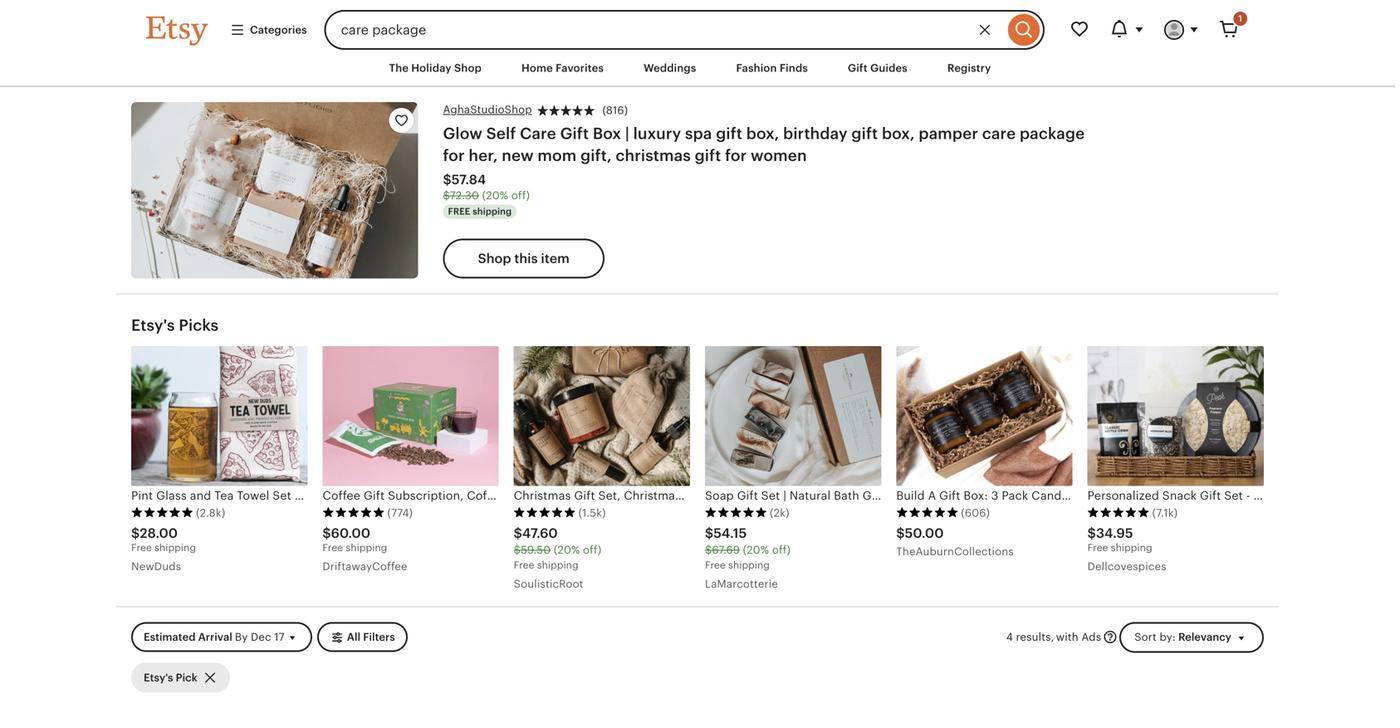 Task type: locate. For each thing, give the bounding box(es) containing it.
None search field
[[324, 10, 1045, 50]]

1 5 out of 5 stars image from the left
[[131, 507, 193, 519]]

estimated arrival by dec 17
[[144, 631, 285, 644]]

5 out of 5 stars image up 47.60
[[514, 507, 576, 519]]

gift inside the 'glow self care gift box | luxury spa gift box, birthday gift box, pamper care package for her, new mom gift, christmas gift for women $ 57.84 $ 72.30 (20% off) free shipping'
[[560, 124, 589, 142]]

free down 60.00
[[322, 542, 343, 554]]

0 horizontal spatial gift
[[560, 124, 589, 142]]

(20% right 59.50
[[554, 544, 580, 556]]

build a gift box: 3 pack candle set, housewarming gifts, create your own gift box, personalized candle gift set, make your own gift image
[[896, 346, 1073, 486]]

shipping up "soulisticroot"
[[537, 560, 579, 571]]

relevancy
[[1178, 631, 1231, 643]]

categories
[[250, 24, 307, 36]]

$ down pint
[[131, 526, 140, 541]]

free
[[131, 542, 152, 554], [322, 542, 343, 554], [1088, 542, 1108, 554], [514, 560, 534, 571], [705, 560, 726, 571]]

5 out of 5 stars image up 34.95
[[1088, 507, 1150, 519]]

(774)
[[387, 507, 413, 520]]

for left women
[[725, 147, 747, 164]]

5 out of 5 stars image down glass
[[131, 507, 193, 519]]

(20% inside $ 54.15 $ 67.69 (20% off) free shipping lamarcotterie
[[743, 544, 769, 556]]

free for 60.00
[[322, 542, 343, 554]]

off) down (2k)
[[772, 544, 791, 556]]

free inside $ 34.95 free shipping dellcovespices
[[1088, 542, 1108, 554]]

0 horizontal spatial (20%
[[482, 189, 508, 202]]

spa
[[685, 124, 712, 142]]

dellcovespices
[[1088, 561, 1167, 573]]

0 vertical spatial etsy's
[[131, 316, 175, 334]]

1 horizontal spatial gift
[[848, 62, 868, 74]]

gift left the guides
[[848, 62, 868, 74]]

box, up women
[[746, 124, 779, 142]]

etsy's
[[131, 316, 175, 334], [144, 672, 173, 684]]

6 5 out of 5 stars image from the left
[[1088, 507, 1150, 519]]

$ down pizza
[[322, 526, 331, 541]]

(20% inside $ 47.60 $ 59.50 (20% off) free shipping soulisticroot
[[554, 544, 580, 556]]

free inside $ 28.00 free shipping newduds
[[131, 542, 152, 554]]

with ads
[[1056, 631, 1101, 643]]

5 out of 5 stars image
[[131, 507, 193, 519], [322, 507, 385, 519], [514, 507, 576, 519], [705, 507, 767, 519], [896, 507, 959, 519], [1088, 507, 1150, 519]]

soulisticroot
[[514, 578, 583, 590]]

2 horizontal spatial (20%
[[743, 544, 769, 556]]

2 5 out of 5 stars image from the left
[[322, 507, 385, 519]]

off) down (1.5k)
[[583, 544, 602, 556]]

free down 34.95
[[1088, 542, 1108, 554]]

all
[[347, 631, 361, 644]]

off)
[[511, 189, 530, 202], [583, 544, 602, 556], [772, 544, 791, 556]]

shipping inside $ 34.95 free shipping dellcovespices
[[1111, 542, 1152, 554]]

0 horizontal spatial off)
[[511, 189, 530, 202]]

guides
[[870, 62, 908, 74]]

free for 34.95
[[1088, 542, 1108, 554]]

gift guides
[[848, 62, 908, 74]]

free for 28.00
[[131, 542, 152, 554]]

1 vertical spatial gift
[[560, 124, 589, 142]]

theauburncollections
[[896, 546, 1014, 558]]

gift guides link
[[835, 53, 920, 83]]

off) inside $ 54.15 $ 67.69 (20% off) free shipping lamarcotterie
[[772, 544, 791, 556]]

shop this item
[[478, 251, 570, 266]]

(20%
[[482, 189, 508, 202], [554, 544, 580, 556], [743, 544, 769, 556]]

5 out of 5 stars image for 60.00
[[322, 507, 385, 519]]

menu bar containing the holiday shop
[[116, 50, 1279, 87]]

shipping inside $ 60.00 free shipping driftawaycoffee
[[346, 542, 387, 554]]

etsy's left picks
[[131, 316, 175, 334]]

$ 28.00 free shipping newduds
[[131, 526, 196, 573]]

box, left pamper
[[882, 124, 915, 142]]

50.00
[[905, 526, 944, 541]]

shipping up "lamarcotterie"
[[728, 560, 770, 571]]

$ inside $ 50.00 theauburncollections
[[896, 526, 905, 541]]

$ up the "theauburncollections"
[[896, 526, 905, 541]]

pint
[[131, 489, 153, 502]]

sort by: relevancy
[[1135, 631, 1231, 643]]

sort
[[1135, 631, 1157, 643]]

0 vertical spatial shop
[[454, 62, 482, 74]]

all filters button
[[317, 623, 408, 653]]

free down 28.00
[[131, 542, 152, 554]]

for
[[443, 147, 465, 164], [725, 147, 747, 164]]

box,
[[746, 124, 779, 142], [882, 124, 915, 142]]

shipping
[[473, 206, 512, 217], [154, 542, 196, 554], [346, 542, 387, 554], [1111, 542, 1152, 554], [537, 560, 579, 571], [728, 560, 770, 571]]

(20% right 72.30 on the top of the page
[[482, 189, 508, 202]]

the holiday shop link
[[377, 53, 494, 83]]

57.84
[[452, 172, 486, 187]]

0 horizontal spatial for
[[443, 147, 465, 164]]

1 vertical spatial etsy's
[[144, 672, 173, 684]]

$ up the 'dellcovespices' on the bottom of the page
[[1088, 526, 1096, 541]]

4 5 out of 5 stars image from the left
[[705, 507, 767, 519]]

fashion finds
[[736, 62, 808, 74]]

28.00
[[140, 526, 178, 541]]

free down 59.50
[[514, 560, 534, 571]]

3 5 out of 5 stars image from the left
[[514, 507, 576, 519]]

1 horizontal spatial off)
[[583, 544, 602, 556]]

$ up free
[[443, 189, 450, 202]]

shipping inside $ 47.60 $ 59.50 (20% off) free shipping soulisticroot
[[537, 560, 579, 571]]

birthday
[[783, 124, 848, 142]]

5 out of 5 stars image down design
[[322, 507, 385, 519]]

shop right holiday
[[454, 62, 482, 74]]

item
[[541, 251, 570, 266]]

shop left this
[[478, 251, 511, 266]]

picks
[[179, 316, 219, 334]]

gift right birthday
[[852, 124, 878, 142]]

1
[[1239, 13, 1242, 24]]

towel
[[237, 489, 269, 502]]

fashion
[[736, 62, 777, 74]]

off) down new
[[511, 189, 530, 202]]

shop
[[454, 62, 482, 74], [478, 251, 511, 266]]

with
[[1056, 631, 1079, 643]]

the holiday shop
[[389, 62, 482, 74]]

$ 54.15 $ 67.69 (20% off) free shipping lamarcotterie
[[705, 526, 791, 590]]

aghastudioshop link
[[443, 102, 532, 117]]

free inside $ 60.00 free shipping driftawaycoffee
[[322, 542, 343, 554]]

5 out of 5 stars image for 54.15
[[705, 507, 767, 519]]

shipping down 28.00
[[154, 542, 196, 554]]

shipping up the 'dellcovespices' on the bottom of the page
[[1111, 542, 1152, 554]]

off) inside $ 47.60 $ 59.50 (20% off) free shipping soulisticroot
[[583, 544, 602, 556]]

$ inside $ 60.00 free shipping driftawaycoffee
[[322, 526, 331, 541]]

$
[[443, 172, 452, 187], [443, 189, 450, 202], [131, 526, 140, 541], [322, 526, 331, 541], [514, 526, 522, 541], [705, 526, 714, 541], [896, 526, 905, 541], [1088, 526, 1096, 541], [514, 544, 521, 556], [705, 544, 712, 556]]

shipping down 72.30 on the top of the page
[[473, 206, 512, 217]]

4
[[1006, 631, 1013, 643]]

driftawaycoffee
[[322, 561, 407, 573]]

free inside $ 54.15 $ 67.69 (20% off) free shipping lamarcotterie
[[705, 560, 726, 571]]

0 vertical spatial gift
[[848, 62, 868, 74]]

tea
[[214, 489, 234, 502]]

1 box, from the left
[[746, 124, 779, 142]]

$ 47.60 $ 59.50 (20% off) free shipping soulisticroot
[[514, 526, 602, 590]]

the
[[389, 62, 409, 74]]

2 for from the left
[[725, 147, 747, 164]]

this
[[514, 251, 538, 266]]

60.00
[[331, 526, 370, 541]]

off) for 47.60
[[583, 544, 602, 556]]

gift up mom at left top
[[560, 124, 589, 142]]

gift
[[848, 62, 868, 74], [560, 124, 589, 142]]

5 out of 5 stars image up 50.00
[[896, 507, 959, 519]]

(20% right 67.69
[[743, 544, 769, 556]]

(7.1k)
[[1152, 507, 1178, 520]]

1 horizontal spatial box,
[[882, 124, 915, 142]]

and
[[190, 489, 211, 502]]

arrival
[[198, 631, 232, 644]]

1 vertical spatial shop
[[478, 251, 511, 266]]

34.95
[[1096, 526, 1133, 541]]

5 out of 5 stars image up 54.15
[[705, 507, 767, 519]]

glow
[[443, 124, 482, 142]]

etsy's left pick
[[144, 672, 173, 684]]

shipping up the driftawaycoffee at the left of the page
[[346, 542, 387, 554]]

none search field inside "categories" 'banner'
[[324, 10, 1045, 50]]

new
[[502, 147, 534, 164]]

design
[[326, 489, 365, 502]]

menu bar
[[116, 50, 1279, 87]]

christmas gift set, christmas gift for her, spa gift box, relax gift, coworker gift, ready to ship gift, friend gift, care package image
[[514, 346, 690, 486]]

Search for anything text field
[[324, 10, 1004, 50]]

pick
[[176, 672, 197, 684]]

0 horizontal spatial box,
[[746, 124, 779, 142]]

for down glow on the left
[[443, 147, 465, 164]]

results,
[[1016, 631, 1054, 643]]

gift down spa
[[695, 147, 721, 164]]

$ inside $ 34.95 free shipping dellcovespices
[[1088, 526, 1096, 541]]

free down 67.69
[[705, 560, 726, 571]]

1 horizontal spatial for
[[725, 147, 747, 164]]

favorites
[[556, 62, 604, 74]]

$ 60.00 free shipping driftawaycoffee
[[322, 526, 407, 573]]

5 out of 5 stars image for 28.00
[[131, 507, 193, 519]]

2 horizontal spatial off)
[[772, 544, 791, 556]]

$ up 67.69
[[705, 526, 714, 541]]

coffee gift subscription, coffee lovers gift, eco-friendly and sustainable, fresh, single origin, whole bean or ground image
[[322, 346, 499, 486]]

care
[[982, 124, 1016, 142]]

1 horizontal spatial (20%
[[554, 544, 580, 556]]

shop inside menu bar
[[454, 62, 482, 74]]



Task type: describe. For each thing, give the bounding box(es) containing it.
weddings
[[644, 62, 696, 74]]

by:
[[1160, 631, 1176, 643]]

soap gift set | natural bath gift box mom – happy birthday vegan soap gift – self care box – christmas gift set for women - mother's day kit image
[[705, 346, 881, 486]]

weddings link
[[631, 53, 709, 83]]

free
[[448, 206, 470, 217]]

shipping inside the 'glow self care gift box | luxury spa gift box, birthday gift box, pamper care package for her, new mom gift, christmas gift for women $ 57.84 $ 72.30 (20% off) free shipping'
[[473, 206, 512, 217]]

5 out of 5 stars image for 34.95
[[1088, 507, 1150, 519]]

gift right spa
[[716, 124, 742, 142]]

shop this item link
[[443, 239, 604, 278]]

filters
[[363, 631, 395, 644]]

estimated
[[144, 631, 196, 644]]

women
[[751, 147, 807, 164]]

4 results,
[[1006, 631, 1054, 643]]

(20% for 47.60
[[554, 544, 580, 556]]

pizza
[[295, 489, 323, 502]]

(816)
[[602, 104, 628, 117]]

box
[[593, 124, 621, 142]]

home
[[522, 62, 553, 74]]

72.30
[[450, 189, 479, 202]]

$ up 72.30 on the top of the page
[[443, 172, 452, 187]]

5 5 out of 5 stars image from the left
[[896, 507, 959, 519]]

categories button
[[218, 15, 319, 45]]

off) for 54.15
[[772, 544, 791, 556]]

dec
[[251, 631, 271, 644]]

registry link
[[935, 53, 1004, 83]]

pamper
[[919, 124, 978, 142]]

home favorites link
[[509, 53, 616, 83]]

54.15
[[714, 526, 747, 541]]

pint glass and tea towel set pizza design
[[131, 489, 365, 502]]

glow self care gift box | luxury spa gift box, birthday gift box, pamper care package for her, new mom gift, christmas gift for women link
[[443, 124, 1085, 164]]

care
[[520, 124, 556, 142]]

shipping inside $ 54.15 $ 67.69 (20% off) free shipping lamarcotterie
[[728, 560, 770, 571]]

etsy's picks
[[131, 316, 219, 334]]

$ up "lamarcotterie"
[[705, 544, 712, 556]]

set
[[273, 489, 291, 502]]

glass
[[156, 489, 187, 502]]

etsy's pick
[[144, 672, 197, 684]]

mom
[[538, 147, 577, 164]]

pint glass and tea towel set pizza design image
[[131, 346, 308, 486]]

17
[[274, 631, 285, 644]]

categories banner
[[116, 0, 1279, 50]]

(20% for 54.15
[[743, 544, 769, 556]]

home favorites
[[522, 62, 604, 74]]

by
[[235, 631, 248, 644]]

gift,
[[581, 147, 612, 164]]

aghastudioshop
[[443, 104, 532, 116]]

1 link
[[1209, 10, 1249, 50]]

etsy's for etsy's picks
[[131, 316, 175, 334]]

finds
[[780, 62, 808, 74]]

christmas
[[616, 147, 691, 164]]

59.50
[[521, 544, 551, 556]]

2 box, from the left
[[882, 124, 915, 142]]

$ 50.00 theauburncollections
[[896, 526, 1014, 558]]

off) inside the 'glow self care gift box | luxury spa gift box, birthday gift box, pamper care package for her, new mom gift, christmas gift for women $ 57.84 $ 72.30 (20% off) free shipping'
[[511, 189, 530, 202]]

$ 34.95 free shipping dellcovespices
[[1088, 526, 1167, 573]]

glow self care gift box | luxury spa gift box, birthday gift box, pamper care package for her, new mom gift, christmas gift for women $ 57.84 $ 72.30 (20% off) free shipping
[[443, 124, 1085, 217]]

package
[[1020, 124, 1085, 142]]

etsy's for etsy's pick
[[144, 672, 173, 684]]

$ inside $ 28.00 free shipping newduds
[[131, 526, 140, 541]]

her,
[[469, 147, 498, 164]]

(2.8k)
[[196, 507, 225, 520]]

etsy's pick link
[[131, 663, 230, 693]]

(606)
[[961, 507, 990, 520]]

registry
[[947, 62, 991, 74]]

holiday
[[411, 62, 452, 74]]

5 out of 5 stars image for 47.60
[[514, 507, 576, 519]]

(20% inside the 'glow self care gift box | luxury spa gift box, birthday gift box, pamper care package for her, new mom gift, christmas gift for women $ 57.84 $ 72.30 (20% off) free shipping'
[[482, 189, 508, 202]]

personalized snack gift set - popcorn kernels popcorn seasoning and microwavable popcorn bowl, flavored popcorn, popcorn gift box image
[[1088, 346, 1264, 486]]

ads
[[1082, 631, 1101, 643]]

67.69
[[712, 544, 740, 556]]

fashion finds link
[[724, 53, 820, 83]]

all filters
[[347, 631, 395, 644]]

47.60
[[522, 526, 558, 541]]

|
[[625, 124, 629, 142]]

$ up 59.50
[[514, 526, 522, 541]]

lamarcotterie
[[705, 578, 778, 590]]

(2k)
[[770, 507, 789, 520]]

newduds
[[131, 561, 181, 573]]

1 for from the left
[[443, 147, 465, 164]]

$ up "soulisticroot"
[[514, 544, 521, 556]]

free inside $ 47.60 $ 59.50 (20% off) free shipping soulisticroot
[[514, 560, 534, 571]]

self
[[486, 124, 516, 142]]

shipping inside $ 28.00 free shipping newduds
[[154, 542, 196, 554]]



Task type: vqa. For each thing, say whether or not it's contained in the screenshot.
shipping in THE $ 28.00 FREE SHIPPING NEWDUDS
yes



